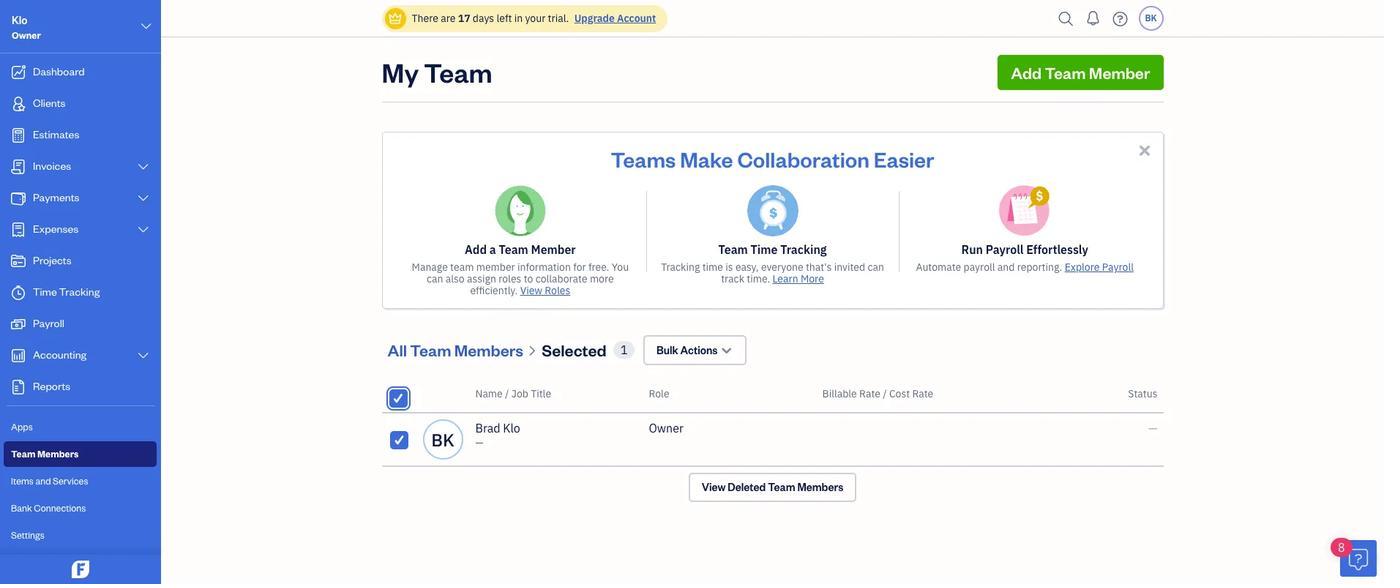Task type: vqa. For each thing, say whether or not it's contained in the screenshot.
chevronDown icon
yes



Task type: describe. For each thing, give the bounding box(es) containing it.
reports
[[33, 379, 70, 393]]

settings link
[[4, 523, 157, 548]]

items
[[11, 475, 34, 487]]

dashboard
[[33, 64, 85, 78]]

money image
[[10, 317, 27, 332]]

view deleted team members link
[[689, 473, 857, 502]]

roles
[[545, 284, 570, 297]]

17
[[458, 12, 470, 25]]

title
[[531, 387, 551, 400]]

0 vertical spatial chevron large down image
[[140, 18, 153, 35]]

chart image
[[10, 348, 27, 363]]

name
[[475, 387, 503, 400]]

bank connections
[[11, 502, 86, 514]]

tracking inside main element
[[59, 285, 100, 299]]

teams make collaboration easier
[[611, 145, 934, 173]]

role
[[649, 387, 669, 400]]

member
[[476, 261, 515, 274]]

1 horizontal spatial time
[[751, 242, 778, 257]]

are
[[441, 12, 456, 25]]

collaborate
[[536, 272, 587, 285]]

team inside "button"
[[1045, 62, 1086, 83]]

efficiently.
[[470, 284, 518, 297]]

2 rate from the left
[[912, 387, 933, 400]]

payments
[[33, 190, 79, 204]]

expenses link
[[4, 215, 157, 245]]

add team member button
[[998, 55, 1163, 90]]

team time tracking image
[[747, 185, 798, 236]]

8
[[1338, 540, 1345, 555]]

services
[[53, 475, 88, 487]]

bank
[[11, 502, 32, 514]]

track
[[721, 272, 744, 285]]

settings
[[11, 529, 45, 541]]

easier
[[874, 145, 934, 173]]

items and services
[[11, 475, 88, 487]]

estimates
[[33, 127, 79, 141]]

add for add team member
[[1011, 62, 1042, 83]]

estimates link
[[4, 121, 157, 151]]

view for view deleted team members
[[702, 480, 726, 494]]

trial.
[[548, 12, 569, 25]]

chevron large down image for payments
[[137, 193, 150, 204]]

team inside main element
[[11, 448, 35, 460]]

learn
[[773, 272, 798, 285]]

check image for role
[[391, 391, 405, 406]]

assign
[[467, 272, 496, 285]]

to
[[524, 272, 533, 285]]

bank connections link
[[4, 496, 157, 521]]

explore
[[1065, 261, 1100, 274]]

time tracking link
[[4, 278, 157, 308]]

account
[[617, 12, 656, 25]]

make
[[680, 145, 733, 173]]

client image
[[10, 97, 27, 111]]

in
[[514, 12, 523, 25]]

learn more
[[773, 272, 824, 285]]

is
[[726, 261, 733, 274]]

selected
[[542, 340, 607, 360]]

connections
[[34, 502, 86, 514]]

clients link
[[4, 89, 157, 119]]

members inside team members link
[[37, 448, 79, 460]]

run
[[961, 242, 983, 257]]

projects link
[[4, 247, 157, 277]]

1
[[621, 343, 628, 357]]

reports link
[[4, 373, 157, 403]]

job
[[511, 387, 528, 400]]

time.
[[747, 272, 770, 285]]

project image
[[10, 254, 27, 269]]

0 vertical spatial tracking
[[780, 242, 827, 257]]

payments link
[[4, 184, 157, 214]]

expenses
[[33, 222, 79, 236]]

more
[[590, 272, 614, 285]]

team right a on the top of page
[[499, 242, 528, 257]]

add team member
[[1011, 62, 1150, 83]]

0 vertical spatial —
[[1148, 421, 1158, 436]]

timer image
[[10, 285, 27, 300]]

invoices
[[33, 159, 71, 173]]

time inside main element
[[33, 285, 57, 299]]

bk button
[[1139, 6, 1163, 31]]

team down 17
[[424, 55, 492, 89]]

your
[[525, 12, 546, 25]]

projects
[[33, 253, 72, 267]]

freshbooks image
[[69, 561, 92, 578]]

billable
[[822, 387, 857, 400]]

effortlessly
[[1026, 242, 1088, 257]]

payroll
[[964, 261, 995, 274]]

more
[[801, 272, 824, 285]]

main element
[[0, 0, 209, 584]]

accounting link
[[4, 341, 157, 371]]

for
[[573, 261, 586, 274]]

teams
[[611, 145, 676, 173]]

estimate image
[[10, 128, 27, 143]]

klo owner
[[12, 13, 41, 41]]

8 button
[[1331, 538, 1377, 577]]

chevron large down image for expenses
[[137, 224, 150, 236]]

invited
[[834, 261, 865, 274]]

roles
[[499, 272, 521, 285]]

time
[[702, 261, 723, 274]]

1 vertical spatial member
[[531, 242, 576, 257]]

status
[[1128, 387, 1158, 400]]

can for add a team member
[[427, 272, 443, 285]]

view roles
[[520, 284, 570, 297]]

add for add a team member
[[465, 242, 487, 257]]

team inside button
[[410, 340, 451, 360]]

bk inside dropdown button
[[1145, 12, 1157, 23]]

chevrondown image
[[720, 342, 733, 358]]

also
[[446, 272, 465, 285]]

go to help image
[[1109, 8, 1132, 30]]

dashboard link
[[4, 58, 157, 88]]



Task type: locate. For each thing, give the bounding box(es) containing it.
notifications image
[[1081, 4, 1105, 33]]

1 vertical spatial and
[[35, 475, 51, 487]]

view for view roles
[[520, 284, 542, 297]]

0 horizontal spatial owner
[[12, 29, 41, 41]]

rate right cost
[[912, 387, 933, 400]]

invoice image
[[10, 160, 27, 174]]

clients
[[33, 96, 66, 110]]

2 / from the left
[[883, 387, 887, 400]]

chevron large down image
[[140, 18, 153, 35], [137, 224, 150, 236], [137, 350, 150, 362]]

that's
[[806, 261, 832, 274]]

0 horizontal spatial view
[[520, 284, 542, 297]]

bk left the brad
[[431, 428, 454, 451]]

— down the brad
[[475, 436, 483, 449]]

add a team member
[[465, 242, 576, 257]]

chevron large down image
[[137, 161, 150, 173], [137, 193, 150, 204]]

0 horizontal spatial time
[[33, 285, 57, 299]]

upgrade account link
[[571, 12, 656, 25]]

1 horizontal spatial payroll
[[986, 242, 1024, 257]]

1 horizontal spatial rate
[[912, 387, 933, 400]]

1 chevron large down image from the top
[[137, 161, 150, 173]]

items and services link
[[4, 468, 157, 494]]

payroll up 'payroll'
[[986, 242, 1024, 257]]

team up is
[[718, 242, 748, 257]]

tracking time is easy, everyone that's invited can track time.
[[661, 261, 884, 285]]

and inside run payroll effortlessly automate payroll and reporting. explore payroll
[[998, 261, 1015, 274]]

brad
[[475, 421, 500, 436]]

can for team time tracking
[[868, 261, 884, 274]]

add inside "button"
[[1011, 62, 1042, 83]]

klo inside the klo owner
[[12, 13, 27, 27]]

automate
[[916, 261, 961, 274]]

chevron large down image down the estimates link
[[137, 161, 150, 173]]

1 horizontal spatial /
[[883, 387, 887, 400]]

team right all
[[410, 340, 451, 360]]

crown image
[[388, 11, 403, 26]]

2 horizontal spatial tracking
[[780, 242, 827, 257]]

upgrade
[[574, 12, 615, 25]]

0 vertical spatial owner
[[12, 29, 41, 41]]

2 vertical spatial chevron large down image
[[137, 350, 150, 362]]

time
[[751, 242, 778, 257], [33, 285, 57, 299]]

billable rate / cost rate
[[822, 387, 933, 400]]

2 vertical spatial tracking
[[59, 285, 100, 299]]

0 vertical spatial add
[[1011, 62, 1042, 83]]

0 vertical spatial and
[[998, 261, 1015, 274]]

team right deleted
[[768, 480, 795, 494]]

2 chevron large down image from the top
[[137, 193, 150, 204]]

view left deleted
[[702, 480, 726, 494]]

1 horizontal spatial can
[[868, 261, 884, 274]]

report image
[[10, 380, 27, 395]]

0 horizontal spatial add
[[465, 242, 487, 257]]

can
[[868, 261, 884, 274], [427, 272, 443, 285]]

add
[[1011, 62, 1042, 83], [465, 242, 487, 257]]

team down search icon
[[1045, 62, 1086, 83]]

0 vertical spatial chevron large down image
[[137, 161, 150, 173]]

reporting.
[[1017, 261, 1062, 274]]

1 horizontal spatial member
[[1089, 62, 1150, 83]]

can inside manage team member information for free. you can also assign roles to collaborate more efficiently.
[[427, 272, 443, 285]]

members
[[454, 340, 523, 360], [37, 448, 79, 460], [797, 480, 843, 494]]

information
[[518, 261, 571, 274]]

1 horizontal spatial and
[[998, 261, 1015, 274]]

days
[[473, 12, 494, 25]]

member down go to help 'icon'
[[1089, 62, 1150, 83]]

expense image
[[10, 223, 27, 237]]

bulk actions
[[657, 343, 718, 357]]

left
[[497, 12, 512, 25]]

view
[[520, 284, 542, 297], [702, 480, 726, 494]]

collaboration
[[737, 145, 870, 173]]

1 horizontal spatial add
[[1011, 62, 1042, 83]]

time up easy,
[[751, 242, 778, 257]]

team
[[450, 261, 474, 274]]

/ left cost
[[883, 387, 887, 400]]

members inside all team members button
[[454, 340, 523, 360]]

team members
[[11, 448, 79, 460]]

and right items
[[35, 475, 51, 487]]

1 vertical spatial check image
[[393, 433, 406, 447]]

add a team member image
[[495, 185, 546, 236]]

/
[[505, 387, 509, 400], [883, 387, 887, 400]]

and right 'payroll'
[[998, 261, 1015, 274]]

chevron large down image for accounting
[[137, 350, 150, 362]]

1 vertical spatial bk
[[431, 428, 454, 451]]

1 vertical spatial owner
[[649, 421, 684, 436]]

my team
[[382, 55, 492, 89]]

0 horizontal spatial member
[[531, 242, 576, 257]]

0 horizontal spatial klo
[[12, 13, 27, 27]]

manage team member information for free. you can also assign roles to collaborate more efficiently.
[[412, 261, 629, 297]]

member
[[1089, 62, 1150, 83], [531, 242, 576, 257]]

1 rate from the left
[[859, 387, 881, 400]]

time tracking
[[33, 285, 100, 299]]

search image
[[1054, 8, 1078, 30]]

team time tracking
[[718, 242, 827, 257]]

0 horizontal spatial —
[[475, 436, 483, 449]]

2 horizontal spatial payroll
[[1102, 261, 1134, 274]]

0 vertical spatial payroll
[[986, 242, 1024, 257]]

1 horizontal spatial members
[[454, 340, 523, 360]]

1 vertical spatial klo
[[503, 421, 520, 436]]

run payroll effortlessly automate payroll and reporting. explore payroll
[[916, 242, 1134, 274]]

check image
[[391, 391, 405, 406], [393, 433, 406, 447]]

deleted
[[728, 480, 766, 494]]

0 horizontal spatial tracking
[[59, 285, 100, 299]]

1 vertical spatial —
[[475, 436, 483, 449]]

—
[[1148, 421, 1158, 436], [475, 436, 483, 449]]

0 horizontal spatial and
[[35, 475, 51, 487]]

1 vertical spatial add
[[465, 242, 487, 257]]

0 vertical spatial bk
[[1145, 12, 1157, 23]]

invoices link
[[4, 152, 157, 182]]

klo inside brad klo —
[[503, 421, 520, 436]]

1 vertical spatial chevron large down image
[[137, 224, 150, 236]]

member inside "button"
[[1089, 62, 1150, 83]]

team members link
[[4, 441, 157, 467]]

brad klo —
[[475, 421, 520, 449]]

1 vertical spatial payroll
[[1102, 261, 1134, 274]]

apps link
[[4, 414, 157, 440]]

you
[[612, 261, 629, 274]]

2 vertical spatial members
[[797, 480, 843, 494]]

chevron large down image inside expenses link
[[137, 224, 150, 236]]

team
[[424, 55, 492, 89], [1045, 62, 1086, 83], [499, 242, 528, 257], [718, 242, 748, 257], [410, 340, 451, 360], [11, 448, 35, 460], [768, 480, 795, 494]]

can right invited
[[868, 261, 884, 274]]

chevron large down image down invoices link
[[137, 193, 150, 204]]

0 horizontal spatial /
[[505, 387, 509, 400]]

bk right go to help 'icon'
[[1145, 12, 1157, 23]]

1 horizontal spatial bk
[[1145, 12, 1157, 23]]

members inside view deleted team members link
[[797, 480, 843, 494]]

1 horizontal spatial owner
[[649, 421, 684, 436]]

owner down role
[[649, 421, 684, 436]]

resource center badge image
[[1340, 540, 1377, 577]]

my
[[382, 55, 419, 89]]

chevron large down image for invoices
[[137, 161, 150, 173]]

owner
[[12, 29, 41, 41], [649, 421, 684, 436]]

easy,
[[736, 261, 759, 274]]

0 horizontal spatial bk
[[431, 428, 454, 451]]

rate left cost
[[859, 387, 881, 400]]

0 vertical spatial klo
[[12, 13, 27, 27]]

— inside brad klo —
[[475, 436, 483, 449]]

/ left the job
[[505, 387, 509, 400]]

0 horizontal spatial rate
[[859, 387, 881, 400]]

1 vertical spatial view
[[702, 480, 726, 494]]

0 vertical spatial view
[[520, 284, 542, 297]]

1 vertical spatial chevron large down image
[[137, 193, 150, 204]]

time right "timer" image
[[33, 285, 57, 299]]

0 horizontal spatial members
[[37, 448, 79, 460]]

2 horizontal spatial members
[[797, 480, 843, 494]]

klo up dashboard image
[[12, 13, 27, 27]]

1 vertical spatial tracking
[[661, 261, 700, 274]]

all
[[388, 340, 407, 360]]

0 vertical spatial time
[[751, 242, 778, 257]]

0 vertical spatial members
[[454, 340, 523, 360]]

0 vertical spatial check image
[[391, 391, 405, 406]]

team up items
[[11, 448, 35, 460]]

check image for owner
[[393, 433, 406, 447]]

payroll right explore
[[1102, 261, 1134, 274]]

1 horizontal spatial —
[[1148, 421, 1158, 436]]

1 horizontal spatial klo
[[503, 421, 520, 436]]

bk
[[1145, 12, 1157, 23], [431, 428, 454, 451]]

tracking inside tracking time is easy, everyone that's invited can track time.
[[661, 261, 700, 274]]

can left "also"
[[427, 272, 443, 285]]

1 horizontal spatial tracking
[[661, 261, 700, 274]]

all team members button
[[388, 338, 523, 362]]

klo right the brad
[[503, 421, 520, 436]]

1 vertical spatial time
[[33, 285, 57, 299]]

1 horizontal spatial view
[[702, 480, 726, 494]]

free.
[[588, 261, 609, 274]]

a
[[490, 242, 496, 257]]

tracking left time
[[661, 261, 700, 274]]

everyone
[[761, 261, 803, 274]]

cost
[[889, 387, 910, 400]]

payment image
[[10, 191, 27, 206]]

— down the status on the right
[[1148, 421, 1158, 436]]

1 / from the left
[[505, 387, 509, 400]]

0 horizontal spatial can
[[427, 272, 443, 285]]

tracking down projects link
[[59, 285, 100, 299]]

name / job title
[[475, 387, 551, 400]]

run payroll effortlessly image
[[999, 185, 1051, 236]]

0 vertical spatial member
[[1089, 62, 1150, 83]]

0 horizontal spatial payroll
[[33, 316, 64, 330]]

manage
[[412, 261, 448, 274]]

apps
[[11, 421, 33, 433]]

dashboard image
[[10, 65, 27, 80]]

payroll
[[986, 242, 1024, 257], [1102, 261, 1134, 274], [33, 316, 64, 330]]

view deleted team members
[[702, 480, 843, 494]]

there
[[412, 12, 438, 25]]

tracking up the that's
[[780, 242, 827, 257]]

member up information
[[531, 242, 576, 257]]

1 vertical spatial members
[[37, 448, 79, 460]]

payroll inside main element
[[33, 316, 64, 330]]

owner up dashboard image
[[12, 29, 41, 41]]

there are 17 days left in your trial. upgrade account
[[412, 12, 656, 25]]

2 vertical spatial payroll
[[33, 316, 64, 330]]

payroll right money image at bottom
[[33, 316, 64, 330]]

accounting
[[33, 348, 87, 362]]

close image
[[1136, 142, 1153, 159]]

and inside items and services link
[[35, 475, 51, 487]]

all team members
[[388, 340, 523, 360]]

klo
[[12, 13, 27, 27], [503, 421, 520, 436]]

view left roles
[[520, 284, 542, 297]]

can inside tracking time is easy, everyone that's invited can track time.
[[868, 261, 884, 274]]

owner inside main element
[[12, 29, 41, 41]]



